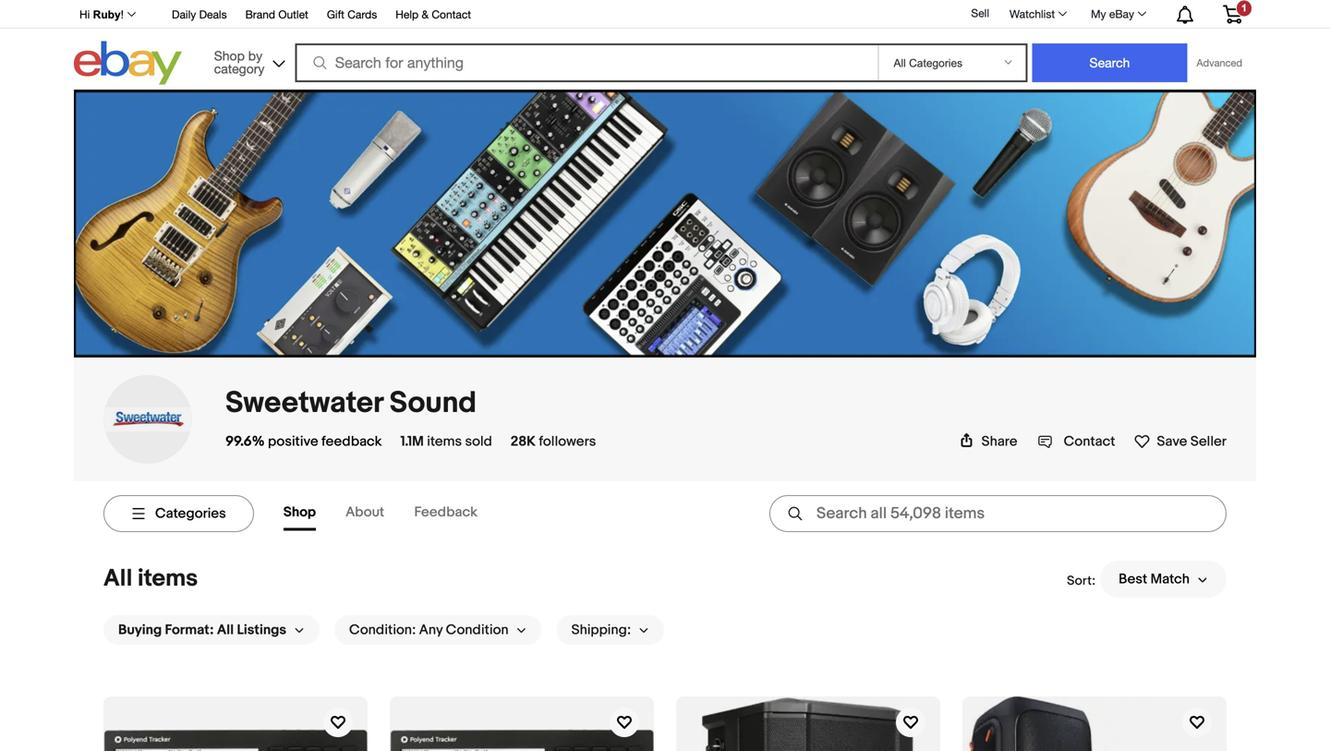 Task type: locate. For each thing, give the bounding box(es) containing it.
buying format: all listings
[[118, 622, 287, 639]]

all
[[104, 565, 132, 593], [217, 622, 234, 639]]

1 horizontal spatial items
[[427, 433, 462, 450]]

1 horizontal spatial polyend tracker tabletop sampler, wavetable synthesizer and sequencer - black : quick view image
[[390, 730, 654, 751]]

shop left by
[[214, 48, 245, 63]]

all up buying
[[104, 565, 132, 593]]

about
[[346, 504, 385, 521]]

bose s1 pro multi-position pa system with battery : quick view image
[[703, 697, 915, 751]]

0 vertical spatial contact
[[432, 8, 471, 21]]

sweetwater sound link
[[226, 385, 477, 421]]

0 horizontal spatial polyend tracker tabletop sampler, wavetable synthesizer and sequencer - black : quick view image
[[104, 730, 368, 751]]

contact inside help & contact link
[[432, 8, 471, 21]]

items for all
[[138, 565, 198, 593]]

condition: any condition button
[[335, 615, 542, 645]]

by
[[248, 48, 263, 63]]

help & contact
[[396, 8, 471, 21]]

28k
[[511, 433, 536, 450]]

contact
[[432, 8, 471, 21], [1064, 433, 1116, 450]]

sell link
[[963, 7, 998, 20]]

watchlist link
[[1000, 3, 1076, 25]]

category
[[214, 61, 265, 76]]

0 vertical spatial items
[[427, 433, 462, 450]]

1 vertical spatial all
[[217, 622, 234, 639]]

listings
[[237, 622, 287, 639]]

shop for shop by category
[[214, 48, 245, 63]]

1 vertical spatial items
[[138, 565, 198, 593]]

best match
[[1119, 571, 1190, 588]]

gift cards
[[327, 8, 377, 21]]

tab list containing shop
[[284, 497, 507, 531]]

outlet
[[279, 8, 309, 21]]

Search all 54,098 items field
[[770, 495, 1227, 532]]

shop by category button
[[206, 41, 289, 81]]

!
[[121, 8, 124, 21]]

all inside dropdown button
[[217, 622, 234, 639]]

best match button
[[1101, 561, 1227, 598]]

items right the 1.1m
[[427, 433, 462, 450]]

items
[[427, 433, 462, 450], [138, 565, 198, 593]]

advanced link
[[1188, 44, 1252, 81]]

buying
[[118, 622, 162, 639]]

1 horizontal spatial contact
[[1064, 433, 1116, 450]]

None submit
[[1033, 43, 1188, 82]]

0 horizontal spatial all
[[104, 565, 132, 593]]

my ebay link
[[1081, 3, 1155, 25]]

polyend tracker tabletop sampler, wavetable synthesizer and sequencer - black : quick view image
[[104, 730, 368, 751], [390, 730, 654, 751]]

brand outlet link
[[245, 5, 309, 25]]

Search for anything text field
[[298, 45, 875, 80]]

1 link
[[1213, 0, 1254, 27]]

daily deals link
[[172, 5, 227, 25]]

shop by category
[[214, 48, 265, 76]]

best
[[1119, 571, 1148, 588]]

sort:
[[1068, 573, 1096, 589]]

shop left about
[[284, 504, 316, 521]]

shop inside shop by category
[[214, 48, 245, 63]]

my ebay
[[1092, 7, 1135, 20]]

seller
[[1191, 433, 1227, 450]]

followers
[[539, 433, 596, 450]]

0 horizontal spatial items
[[138, 565, 198, 593]]

sell
[[972, 7, 990, 20]]

contact left the save
[[1064, 433, 1116, 450]]

contact right "&"
[[432, 8, 471, 21]]

jbl lifestyle partybox 310 rechargeable bluetooth speaker with light effects and : quick view image
[[963, 697, 1227, 751]]

shop
[[214, 48, 245, 63], [284, 504, 316, 521]]

1 horizontal spatial all
[[217, 622, 234, 639]]

feedback
[[322, 433, 382, 450]]

gift
[[327, 8, 345, 21]]

format:
[[165, 622, 214, 639]]

0 vertical spatial all
[[104, 565, 132, 593]]

0 vertical spatial shop
[[214, 48, 245, 63]]

watchlist
[[1010, 7, 1056, 20]]

1 vertical spatial shop
[[284, 504, 316, 521]]

0 horizontal spatial shop
[[214, 48, 245, 63]]

any
[[419, 622, 443, 639]]

&
[[422, 8, 429, 21]]

brand
[[245, 8, 275, 21]]

shipping:
[[572, 622, 631, 639]]

help
[[396, 8, 419, 21]]

items up format:
[[138, 565, 198, 593]]

daily deals
[[172, 8, 227, 21]]

1.1m
[[401, 433, 424, 450]]

1 horizontal spatial shop
[[284, 504, 316, 521]]

tab list
[[284, 497, 507, 531]]

condition:
[[349, 622, 416, 639]]

0 horizontal spatial contact
[[432, 8, 471, 21]]

shop by category banner
[[69, 0, 1257, 90]]

all right format:
[[217, 622, 234, 639]]



Task type: describe. For each thing, give the bounding box(es) containing it.
match
[[1151, 571, 1190, 588]]

sweetwater sound image
[[104, 407, 192, 433]]

contact link
[[1038, 433, 1116, 450]]

feedback
[[415, 504, 478, 521]]

all items
[[104, 565, 198, 593]]

buying format: all listings button
[[104, 615, 320, 645]]

28k followers
[[511, 433, 596, 450]]

hi
[[79, 8, 90, 21]]

positive
[[268, 433, 319, 450]]

categories button
[[104, 495, 254, 532]]

save
[[1158, 433, 1188, 450]]

daily
[[172, 8, 196, 21]]

share
[[982, 433, 1018, 450]]

share button
[[960, 433, 1018, 450]]

sold
[[465, 433, 492, 450]]

99.6% positive feedback
[[226, 433, 382, 450]]

99.6%
[[226, 433, 265, 450]]

account navigation
[[69, 0, 1257, 29]]

cards
[[348, 8, 377, 21]]

save seller button
[[1134, 430, 1227, 450]]

sound
[[390, 385, 477, 421]]

categories
[[155, 505, 226, 522]]

1 vertical spatial contact
[[1064, 433, 1116, 450]]

none submit inside shop by category "banner"
[[1033, 43, 1188, 82]]

ebay
[[1110, 7, 1135, 20]]

brand outlet
[[245, 8, 309, 21]]

hi ruby !
[[79, 8, 124, 21]]

deals
[[199, 8, 227, 21]]

shipping: button
[[557, 615, 665, 645]]

items for 1.1m
[[427, 433, 462, 450]]

sweetwater
[[226, 385, 383, 421]]

condition: any condition
[[349, 622, 509, 639]]

2 polyend tracker tabletop sampler, wavetable synthesizer and sequencer - black : quick view image from the left
[[390, 730, 654, 751]]

my
[[1092, 7, 1107, 20]]

1
[[1242, 2, 1248, 14]]

gift cards link
[[327, 5, 377, 25]]

1.1m items sold
[[401, 433, 492, 450]]

shop for shop
[[284, 504, 316, 521]]

help & contact link
[[396, 5, 471, 25]]

condition
[[446, 622, 509, 639]]

1 polyend tracker tabletop sampler, wavetable synthesizer and sequencer - black : quick view image from the left
[[104, 730, 368, 751]]

advanced
[[1197, 57, 1243, 69]]

sweetwater sound
[[226, 385, 477, 421]]

ruby
[[93, 8, 121, 21]]

save seller
[[1158, 433, 1227, 450]]



Task type: vqa. For each thing, say whether or not it's contained in the screenshot.
"1.1m"
yes



